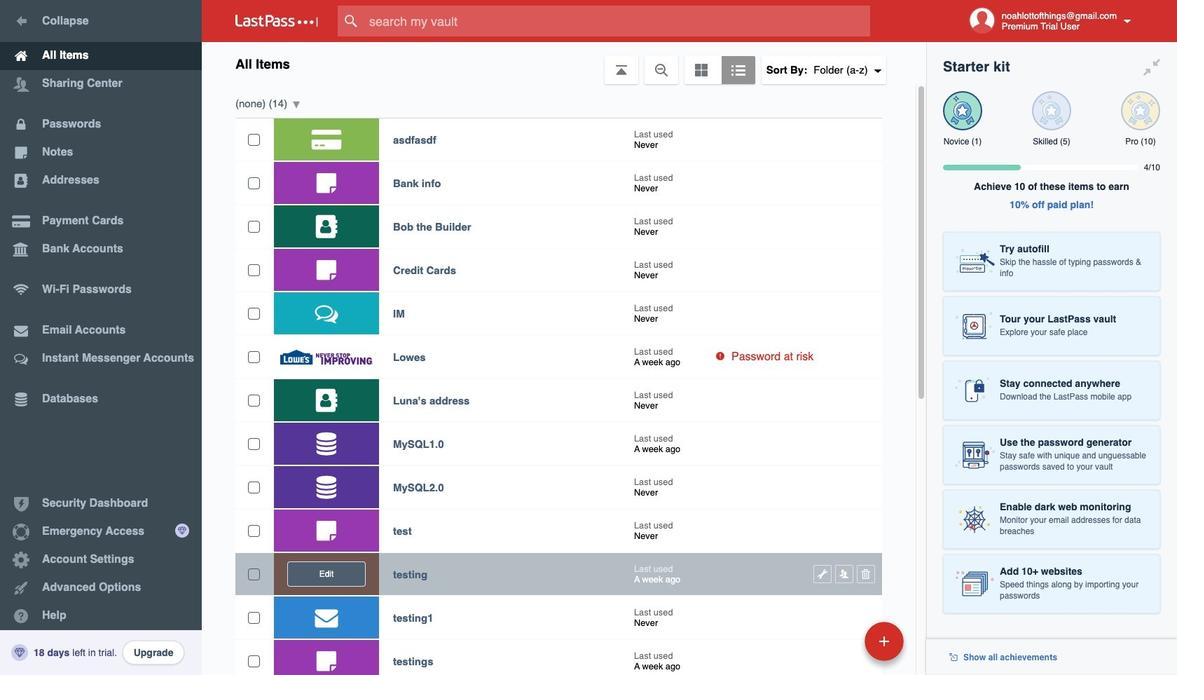 Task type: locate. For each thing, give the bounding box(es) containing it.
vault options navigation
[[202, 42, 927, 84]]

new item navigation
[[769, 618, 913, 675]]

Search search field
[[338, 6, 898, 36]]

search my vault text field
[[338, 6, 898, 36]]



Task type: describe. For each thing, give the bounding box(es) containing it.
new item element
[[769, 621, 909, 661]]

main navigation navigation
[[0, 0, 202, 675]]

lastpass image
[[236, 15, 318, 27]]



